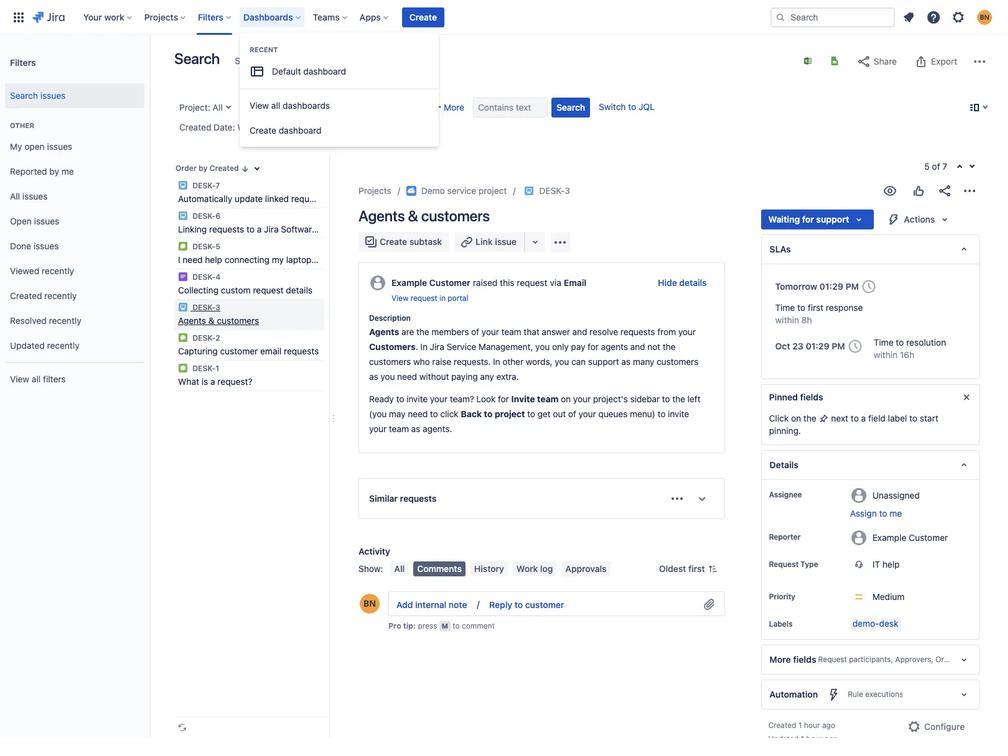 Task type: describe. For each thing, give the bounding box(es) containing it.
create for create dashboard
[[250, 125, 276, 136]]

example for example customer raised this request via email
[[391, 278, 427, 288]]

search for search issues
[[10, 90, 38, 101]]

recently for created recently
[[44, 290, 77, 301]]

your inside on your project's sidebar to the left (you may need to click
[[573, 394, 591, 405]]

other
[[10, 121, 34, 129]]

agents
[[601, 342, 628, 352]]

issues for search issues
[[40, 90, 66, 101]]

1 horizontal spatial 3
[[360, 255, 366, 265]]

demo-
[[852, 619, 879, 629]]

the left level
[[324, 255, 337, 265]]

all for filters
[[32, 374, 41, 384]]

open
[[24, 141, 45, 152]]

to left jql
[[628, 101, 636, 112]]

0 horizontal spatial pm
[[832, 341, 845, 352]]

order by created link
[[174, 161, 251, 176]]

desk- for linking requests to a jira software issue
[[192, 212, 216, 221]]

comment
[[462, 622, 495, 631]]

add attachment image
[[702, 598, 717, 612]]

2 horizontal spatial of
[[932, 161, 940, 172]]

jql
[[639, 101, 655, 112]]

and inside . in jira service management, you only pay for agents and not the customers who raise requests. in other words, you can support as many customers as you need without paying any extra.
[[630, 342, 645, 352]]

export button
[[907, 52, 963, 72]]

demo-desk link
[[850, 619, 901, 631]]

reporter pin to top. only you can see pinned fields. image
[[803, 533, 813, 543]]

to right reply
[[515, 600, 523, 610]]

customers down 'not'
[[657, 357, 698, 367]]

to right the assign
[[879, 509, 887, 519]]

need inside . in jira service management, you only pay for agents and not the customers who raise requests. in other words, you can support as many customers as you need without paying any extra.
[[397, 372, 417, 382]]

dashboards
[[283, 100, 330, 111]]

assignee pin to top. only you can see pinned fields. image
[[804, 490, 814, 500]]

within inside time to first response within 8h
[[775, 315, 799, 326]]

team?
[[450, 394, 474, 405]]

desk- for collecting custom request details
[[192, 273, 216, 282]]

start
[[920, 413, 938, 424]]

issues for all issues
[[22, 191, 48, 201]]

description
[[369, 314, 411, 323]]

pinned fields
[[769, 392, 823, 403]]

issue inside button
[[495, 237, 516, 247]]

open in microsoft excel image
[[803, 56, 813, 66]]

1 vertical spatial help
[[882, 560, 900, 570]]

add internal note
[[396, 600, 467, 610]]

1 horizontal spatial request
[[410, 294, 437, 303]]

0 vertical spatial invite
[[406, 394, 428, 405]]

reply to customer
[[489, 600, 564, 610]]

more fields
[[769, 655, 816, 665]]

to right laptop
[[314, 255, 322, 265]]

approvals button
[[562, 562, 610, 577]]

more fields element
[[761, 645, 980, 675]]

hide message image
[[959, 390, 974, 405]]

oldest first button
[[652, 562, 725, 577]]

0 horizontal spatial agents & customers
[[178, 316, 259, 326]]

remove criteria image
[[314, 122, 324, 132]]

reported by me link
[[5, 159, 144, 184]]

help image
[[926, 10, 941, 25]]

created left the small icon
[[210, 164, 239, 173]]

other
[[502, 357, 523, 367]]

note
[[449, 600, 467, 610]]

5 of 7
[[924, 161, 947, 172]]

time for time to first response within 8h
[[775, 302, 795, 313]]

issues for open issues
[[34, 216, 59, 226]]

projects for projects link
[[358, 185, 391, 196]]

view for view request in portal
[[391, 294, 408, 303]]

resolved recently
[[10, 315, 81, 326]]

add app image
[[552, 235, 567, 250]]

created for created recently
[[10, 290, 42, 301]]

capturing customer email requests
[[178, 346, 319, 357]]

as left many on the right of page
[[621, 357, 631, 367]]

and inside agents are the members of your team that answer and resolve requests from your customers
[[572, 327, 587, 337]]

to down 'look'
[[484, 409, 493, 420]]

requests right the email on the top left
[[284, 346, 319, 357]]

customer inside button
[[525, 600, 564, 610]]

to right menu)
[[658, 409, 666, 420]]

queues
[[598, 409, 628, 420]]

1 vertical spatial on
[[791, 413, 801, 424]]

your down (you
[[369, 424, 387, 434]]

for inside dropdown button
[[802, 214, 814, 225]]

to right m
[[453, 622, 460, 631]]

search issues link
[[5, 83, 144, 108]]

desk- for i need help connecting my laptop to the level 3 printer
[[192, 242, 216, 251]]

customers down customers
[[369, 357, 411, 367]]

8h
[[801, 315, 812, 326]]

tomorrow
[[775, 281, 817, 292]]

within inside time to resolution within 16h
[[874, 350, 898, 360]]

service request image for what is a request?
[[178, 363, 188, 373]]

0 vertical spatial issue
[[319, 224, 340, 235]]

team inside to get out of your queues menu) to invite your team as agents.
[[389, 424, 409, 434]]

2 vertical spatial 3
[[216, 303, 220, 312]]

1 for desk-
[[216, 364, 219, 373]]

0 vertical spatial 01:29
[[819, 281, 843, 292]]

request?
[[217, 377, 252, 387]]

unassigned
[[872, 490, 920, 501]]

1 horizontal spatial you
[[535, 342, 550, 352]]

primary element
[[7, 0, 771, 35]]

show:
[[358, 564, 383, 574]]

sidebar navigation image
[[136, 50, 163, 75]]

requests inside agents are the members of your team that answer and resolve requests from your customers
[[620, 327, 655, 337]]

next issue 'desk-2' ( type 'j' ) image
[[967, 162, 977, 172]]

label
[[888, 413, 907, 424]]

2 horizontal spatial team
[[537, 394, 559, 405]]

2 vertical spatial you
[[380, 372, 395, 382]]

0 horizontal spatial filters
[[10, 57, 36, 68]]

fields for more fields
[[793, 655, 816, 665]]

to up agents. on the bottom of page
[[430, 409, 438, 420]]

example customer
[[872, 532, 948, 543]]

menu bar containing all
[[388, 562, 613, 577]]

open in google sheets image
[[830, 56, 840, 66]]

all for all
[[394, 564, 405, 574]]

work log button
[[513, 562, 557, 577]]

collecting custom request details
[[178, 285, 312, 296]]

for inside . in jira service management, you only pay for agents and not the customers who raise requests. in other words, you can support as many customers as you need without paying any extra.
[[588, 342, 599, 352]]

(you
[[369, 409, 387, 420]]

link web pages and more image
[[528, 235, 543, 250]]

1 vertical spatial agents
[[178, 316, 206, 326]]

i
[[178, 255, 180, 265]]

to left get
[[527, 409, 535, 420]]

share
[[874, 56, 897, 67]]

create for create subtask
[[380, 237, 407, 247]]

0 vertical spatial customer
[[220, 346, 258, 357]]

0 vertical spatial agents & customers
[[358, 207, 490, 225]]

paying
[[451, 372, 478, 382]]

that
[[524, 327, 539, 337]]

default
[[272, 66, 301, 77]]

management,
[[479, 342, 533, 352]]

0 horizontal spatial 2
[[216, 334, 220, 343]]

1 horizontal spatial 2
[[335, 122, 340, 133]]

clockicon image for tomorrow 01:29 pm
[[859, 277, 879, 297]]

next
[[831, 413, 848, 424]]

need inside on your project's sidebar to the left (you may need to click
[[408, 409, 428, 420]]

activity
[[358, 546, 390, 557]]

requests right "linked"
[[291, 194, 326, 204]]

customer for example customer raised this request via email
[[429, 278, 470, 288]]

search button
[[551, 98, 590, 118]]

dashboards
[[243, 12, 293, 22]]

collecting
[[178, 285, 219, 296]]

requests down 6 at left
[[209, 224, 244, 235]]

similar requests
[[369, 494, 437, 504]]

linked
[[265, 194, 289, 204]]

my open issues link
[[5, 134, 144, 159]]

as inside to get out of your queues menu) to invite your team as agents.
[[411, 424, 420, 434]]

slas element
[[761, 235, 980, 265]]

0 vertical spatial 4
[[297, 122, 303, 133]]

resolution
[[906, 337, 946, 348]]

dashboard for create dashboard
[[279, 125, 322, 136]]

approvals
[[565, 564, 607, 574]]

all for dashboards
[[271, 100, 280, 111]]

1 horizontal spatial pm
[[846, 281, 859, 292]]

previous issue 'desk-4' ( type 'k' ) image
[[955, 162, 965, 172]]

waiting
[[768, 214, 800, 225]]

my
[[10, 141, 22, 152]]

actions
[[904, 214, 935, 225]]

it help image for linking requests to a jira software issue
[[178, 211, 188, 221]]

to inside time to first response within 8h
[[797, 302, 805, 313]]

the left last
[[265, 122, 278, 133]]

invite inside to get out of your queues menu) to invite your team as agents.
[[668, 409, 689, 420]]

i need help connecting my laptop to the level 3 printer
[[178, 255, 395, 265]]

/
[[475, 599, 482, 609]]

0 horizontal spatial &
[[208, 316, 215, 326]]

many
[[633, 357, 654, 367]]

vote options: no one has voted for this issue yet. image
[[911, 184, 926, 199]]

export
[[931, 56, 957, 67]]

details element
[[761, 451, 980, 481]]

within 16h button
[[874, 349, 914, 362]]

work log
[[517, 564, 553, 574]]

copy link to issue image
[[568, 185, 578, 195]]

0 vertical spatial all
[[213, 102, 223, 113]]

to down automatically update linked requests
[[246, 224, 255, 235]]

service request image for capturing customer email requests
[[178, 333, 188, 343]]

1 vertical spatial 7
[[216, 181, 220, 190]]

updated recently link
[[5, 334, 144, 358]]

as inside "button"
[[256, 55, 266, 66]]

it help
[[872, 560, 900, 570]]

2 horizontal spatial request
[[517, 278, 547, 288]]

by for order
[[199, 164, 208, 173]]

request
[[769, 560, 799, 570]]

assignee
[[769, 490, 802, 500]]

1 for created
[[798, 721, 802, 731]]

newest first image
[[707, 565, 717, 574]]

0 horizontal spatial help
[[205, 255, 222, 265]]

level
[[340, 255, 358, 265]]

to up may on the bottom left
[[396, 394, 404, 405]]

within 8h button
[[775, 314, 812, 327]]

reply to customer button
[[482, 595, 572, 615]]

labels pin to top. only you can see pinned fields. image
[[795, 620, 805, 630]]

raise
[[432, 357, 451, 367]]

1 horizontal spatial 7
[[942, 161, 947, 172]]

0 vertical spatial in
[[420, 342, 428, 352]]

first inside oldest first button
[[688, 564, 705, 574]]

1 vertical spatial 01:29
[[806, 341, 829, 352]]

recently for viewed recently
[[42, 266, 74, 276]]

a for next to a field label to start pinning.
[[861, 413, 866, 424]]

projects button
[[140, 7, 191, 27]]

1 vertical spatial 5
[[216, 242, 220, 251]]

0 vertical spatial 5
[[924, 161, 930, 172]]

your left queues
[[578, 409, 596, 420]]

the inside agents are the members of your team that answer and resolve requests from your customers
[[416, 327, 429, 337]]

all for all issues
[[10, 191, 20, 201]]

left
[[687, 394, 700, 405]]

recently for updated recently
[[47, 340, 79, 351]]

oldest first
[[659, 564, 705, 574]]

teams button
[[309, 7, 352, 27]]

time to resolution within 16h
[[874, 337, 946, 360]]

1 horizontal spatial in
[[493, 357, 500, 367]]

project's
[[593, 394, 628, 405]]

connecting
[[225, 255, 269, 265]]

as up the ready
[[369, 372, 378, 382]]

configure
[[924, 722, 965, 733]]

0 vertical spatial need
[[183, 255, 203, 265]]

requests right similar
[[400, 494, 437, 504]]

more for more fields
[[769, 655, 790, 665]]

0 vertical spatial &
[[408, 207, 418, 225]]

view all dashboards link
[[240, 93, 439, 118]]

create for create
[[409, 12, 437, 22]]

the down pinned fields
[[803, 413, 816, 424]]

recently for resolved recently
[[49, 315, 81, 326]]

by for reported
[[49, 166, 59, 177]]

demo service project image
[[406, 186, 416, 196]]

updated recently
[[10, 340, 79, 351]]

0 vertical spatial jira
[[264, 224, 279, 235]]

last
[[281, 122, 295, 133]]

request type
[[769, 560, 818, 570]]

sidebar
[[630, 394, 660, 405]]

automatically update linked requests
[[178, 194, 326, 204]]

extra.
[[496, 372, 519, 382]]

actions button
[[879, 210, 960, 230]]

0 horizontal spatial details
[[286, 285, 312, 296]]

what is a request?
[[178, 377, 252, 387]]

projects for projects popup button in the left of the page
[[144, 12, 178, 22]]



Task type: locate. For each thing, give the bounding box(es) containing it.
1 horizontal spatial customer
[[909, 532, 948, 543]]

filters right projects popup button in the left of the page
[[198, 12, 223, 22]]

my open issues
[[10, 141, 72, 152]]

1 vertical spatial of
[[471, 327, 479, 337]]

menu bar
[[388, 562, 613, 577]]

support
[[816, 214, 849, 225], [588, 357, 619, 367]]

a inside next to a field label to start pinning.
[[861, 413, 866, 424]]

0 horizontal spatial team
[[389, 424, 409, 434]]

search for search button
[[556, 102, 585, 113]]

2 service request image from the top
[[178, 363, 188, 373]]

1 horizontal spatial jira
[[430, 342, 444, 352]]

1 horizontal spatial filters
[[198, 12, 223, 22]]

0 vertical spatial projects
[[144, 12, 178, 22]]

and
[[572, 327, 587, 337], [630, 342, 645, 352]]

fields for pinned fields
[[800, 392, 823, 403]]

0 horizontal spatial search
[[10, 90, 38, 101]]

1 vertical spatial view
[[391, 294, 408, 303]]

support inside . in jira service management, you only pay for agents and not the customers who raise requests. in other words, you can support as many customers as you need without paying any extra.
[[588, 357, 619, 367]]

viewed recently link
[[5, 259, 144, 284]]

0 vertical spatial team
[[501, 327, 521, 337]]

to right next
[[851, 413, 859, 424]]

actions image
[[962, 184, 977, 199]]

example customer raised this request via email
[[391, 278, 586, 288]]

service
[[447, 185, 476, 196]]

need right may on the bottom left
[[408, 409, 428, 420]]

search inside button
[[556, 102, 585, 113]]

oct 23 01:29 pm
[[775, 341, 845, 352]]

your right from at the top of the page
[[678, 327, 696, 337]]

1 horizontal spatial for
[[588, 342, 599, 352]]

0 horizontal spatial in
[[420, 342, 428, 352]]

0 vertical spatial agents
[[358, 207, 405, 225]]

create subtask button
[[358, 232, 449, 252]]

the inside on your project's sidebar to the left (you may need to click
[[672, 394, 685, 405]]

your up click
[[430, 394, 448, 405]]

ready to invite your team? look for invite team
[[369, 394, 559, 405]]

issues inside done issues link
[[33, 241, 59, 251]]

for right waiting
[[802, 214, 814, 225]]

watch options: you are not watching this issue, 0 people watching image
[[883, 184, 897, 199]]

service request with approvals image
[[178, 272, 188, 282]]

banner containing your work
[[0, 0, 1007, 35]]

0 horizontal spatial customer
[[429, 278, 470, 288]]

on up pinning.
[[791, 413, 801, 424]]

view all dashboards
[[250, 100, 330, 111]]

support up slas element
[[816, 214, 849, 225]]

all left filters
[[32, 374, 41, 384]]

1 vertical spatial fields
[[793, 655, 816, 665]]

jira left the software
[[264, 224, 279, 235]]

0 vertical spatial time
[[775, 302, 795, 313]]

2 vertical spatial search
[[556, 102, 585, 113]]

it help image
[[178, 180, 188, 190], [178, 211, 188, 221]]

agents & customers up desk-2
[[178, 316, 259, 326]]

issues
[[40, 90, 66, 101], [47, 141, 72, 152], [22, 191, 48, 201], [34, 216, 59, 226], [33, 241, 59, 251]]

of left previous issue 'desk-4' ( type 'k' ) image
[[932, 161, 940, 172]]

a down automatically update linked requests
[[257, 224, 262, 235]]

days
[[343, 122, 361, 133]]

search down "filters" popup button
[[174, 50, 220, 67]]

. in jira service management, you only pay for agents and not the customers who raise requests. in other words, you can support as many customers as you need without paying any extra.
[[369, 342, 701, 382]]

me for reported by me
[[61, 166, 74, 177]]

may
[[389, 409, 406, 420]]

0 horizontal spatial first
[[688, 564, 705, 574]]

issues for done issues
[[33, 241, 59, 251]]

1 vertical spatial desk-3
[[190, 303, 220, 312]]

0 vertical spatial project
[[479, 185, 507, 196]]

pm down time to first response within 8h
[[832, 341, 845, 352]]

service request image up what
[[178, 363, 188, 373]]

0 vertical spatial create
[[409, 12, 437, 22]]

members
[[432, 327, 469, 337]]

3
[[565, 185, 570, 196], [360, 255, 366, 265], [216, 303, 220, 312]]

0 vertical spatial first
[[808, 302, 823, 313]]

2 horizontal spatial search
[[556, 102, 585, 113]]

0 horizontal spatial 3
[[216, 303, 220, 312]]

invite down without
[[406, 394, 428, 405]]

1 it help image from the top
[[178, 180, 188, 190]]

0 horizontal spatial request
[[253, 285, 284, 296]]

by inside the other group
[[49, 166, 59, 177]]

2 horizontal spatial for
[[802, 214, 814, 225]]

recently up created recently
[[42, 266, 74, 276]]

1 horizontal spatial it help image
[[524, 186, 534, 196]]

0 horizontal spatial create
[[250, 125, 276, 136]]

need right i
[[183, 255, 203, 265]]

dashboard inside create dashboard button
[[279, 125, 322, 136]]

1 horizontal spatial first
[[808, 302, 823, 313]]

0 vertical spatial all
[[271, 100, 280, 111]]

2 it help image from the top
[[178, 211, 188, 221]]

3 right level
[[360, 255, 366, 265]]

look
[[476, 394, 496, 405]]

on
[[561, 394, 571, 405], [791, 413, 801, 424]]

it help image down collecting at the left top of the page
[[178, 302, 188, 312]]

1 vertical spatial project
[[495, 409, 525, 420]]

requests up 'not'
[[620, 327, 655, 337]]

to right sidebar
[[662, 394, 670, 405]]

view for view all filters
[[10, 374, 29, 384]]

settings image
[[951, 10, 966, 25]]

create up printer
[[380, 237, 407, 247]]

on up out
[[561, 394, 571, 405]]

details inside button
[[679, 278, 707, 288]]

share image
[[937, 184, 952, 199]]

slas
[[769, 244, 790, 255]]

agents inside agents are the members of your team that answer and resolve requests from your customers
[[369, 327, 399, 337]]

desk- up collecting at the left top of the page
[[192, 273, 216, 282]]

desk- for automatically update linked requests
[[192, 181, 216, 190]]

projects inside popup button
[[144, 12, 178, 22]]

small image
[[240, 164, 250, 174]]

pm up response
[[846, 281, 859, 292]]

created for created 1 hour ago
[[768, 721, 796, 731]]

assign to me button
[[850, 508, 967, 520]]

2 horizontal spatial you
[[555, 357, 569, 367]]

it help image for automatically update linked requests
[[178, 180, 188, 190]]

6
[[216, 212, 221, 221]]

time for time to resolution within 16h
[[874, 337, 893, 348]]

only
[[552, 342, 569, 352]]

portal
[[448, 294, 468, 303]]

0 vertical spatial desk-3
[[539, 185, 570, 196]]

out
[[553, 409, 566, 420]]

default dashboard link
[[240, 59, 439, 85]]

example for example customer
[[872, 532, 906, 543]]

a for what is a request?
[[210, 377, 215, 387]]

2 left days
[[335, 122, 340, 133]]

0 vertical spatial 1
[[216, 364, 219, 373]]

search inside group
[[10, 90, 38, 101]]

view down updated
[[10, 374, 29, 384]]

desk-
[[192, 181, 216, 190], [539, 185, 565, 196], [192, 212, 216, 221], [192, 242, 216, 251], [192, 273, 216, 282], [192, 303, 216, 312], [192, 334, 216, 343], [192, 364, 216, 373]]

support inside waiting for support dropdown button
[[816, 214, 849, 225]]

demo-desk
[[852, 619, 898, 629]]

1 horizontal spatial agents & customers
[[358, 207, 490, 225]]

1 vertical spatial time
[[874, 337, 893, 348]]

invite
[[406, 394, 428, 405], [668, 409, 689, 420]]

issues right the open
[[47, 141, 72, 152]]

desk-1
[[190, 364, 219, 373]]

1 horizontal spatial invite
[[668, 409, 689, 420]]

your up 'management,' on the top of page
[[482, 327, 499, 337]]

click
[[769, 413, 789, 424]]

need down "who"
[[397, 372, 417, 382]]

0 vertical spatial help
[[205, 255, 222, 265]]

1 up the what is a request?
[[216, 364, 219, 373]]

1 vertical spatial 4
[[216, 273, 221, 282]]

recently down viewed recently link
[[44, 290, 77, 301]]

1 horizontal spatial search
[[174, 50, 220, 67]]

service request image
[[178, 333, 188, 343], [178, 363, 188, 373]]

dashboard down dashboards
[[279, 125, 322, 136]]

your left project's
[[573, 394, 591, 405]]

of
[[932, 161, 940, 172], [471, 327, 479, 337], [568, 409, 576, 420]]

issue right link
[[495, 237, 516, 247]]

desk- up is
[[192, 364, 216, 373]]

for right 'look'
[[498, 394, 509, 405]]

&
[[408, 207, 418, 225], [208, 316, 215, 326]]

me for assign to me
[[890, 509, 902, 519]]

oldest
[[659, 564, 686, 574]]

within
[[775, 315, 799, 326], [874, 350, 898, 360]]

search image
[[775, 12, 785, 22]]

0 vertical spatial example
[[391, 278, 427, 288]]

view request in portal
[[391, 294, 468, 303]]

create inside primary element
[[409, 12, 437, 22]]

1 vertical spatial support
[[588, 357, 619, 367]]

of inside agents are the members of your team that answer and resolve requests from your customers
[[471, 327, 479, 337]]

01:29 up response
[[819, 281, 843, 292]]

custom
[[221, 285, 251, 296]]

open issues
[[10, 216, 59, 226]]

help
[[205, 255, 222, 265], [882, 560, 900, 570]]

time to first response within 8h
[[775, 302, 863, 326]]

m
[[442, 622, 448, 630]]

desk- inside desk-3 link
[[539, 185, 565, 196]]

viewed recently
[[10, 266, 74, 276]]

view up the description
[[391, 294, 408, 303]]

desk- left the copy link to issue image
[[539, 185, 565, 196]]

jira image
[[32, 10, 65, 25], [32, 10, 65, 25]]

project for demo service project
[[479, 185, 507, 196]]

in
[[439, 294, 446, 303]]

by right order
[[199, 164, 208, 173]]

details right "hide"
[[679, 278, 707, 288]]

notifications image
[[901, 10, 916, 25]]

0 horizontal spatial for
[[498, 394, 509, 405]]

customer up in
[[429, 278, 470, 288]]

project down invite
[[495, 409, 525, 420]]

it help image up linking
[[178, 211, 188, 221]]

more for more
[[444, 102, 464, 113]]

desk- for capturing customer email requests
[[192, 334, 216, 343]]

issues inside all issues link
[[22, 191, 48, 201]]

clockicon image left within 16h button
[[845, 337, 865, 357]]

0 vertical spatial search
[[174, 50, 220, 67]]

automation
[[769, 690, 817, 700]]

desk-3 down collecting at the left top of the page
[[190, 303, 220, 312]]

1 horizontal spatial by
[[199, 164, 208, 173]]

0 vertical spatial it help image
[[524, 186, 534, 196]]

details down laptop
[[286, 285, 312, 296]]

reported by me
[[10, 166, 74, 177]]

assign to me
[[850, 509, 902, 519]]

more inside 'dropdown button'
[[444, 102, 464, 113]]

view all filters
[[10, 374, 66, 384]]

me inside button
[[890, 509, 902, 519]]

request left in
[[410, 294, 437, 303]]

recently inside resolved recently link
[[49, 315, 81, 326]]

customers down custom
[[217, 316, 259, 326]]

desk- down automatically
[[192, 212, 216, 221]]

search issues group
[[5, 80, 144, 112]]

2 vertical spatial of
[[568, 409, 576, 420]]

1 horizontal spatial example
[[872, 532, 906, 543]]

your profile and settings image
[[977, 10, 992, 25]]

the inside . in jira service management, you only pay for agents and not the customers who raise requests. in other words, you can support as many customers as you need without paying any extra.
[[663, 342, 676, 352]]

0 horizontal spatial customer
[[220, 346, 258, 357]]

all inside all issues link
[[10, 191, 20, 201]]

jira inside . in jira service management, you only pay for agents and not the customers who raise requests. in other words, you can support as many customers as you need without paying any extra.
[[430, 342, 444, 352]]

customers down the demo service project link
[[421, 207, 490, 225]]

0 horizontal spatial invite
[[406, 394, 428, 405]]

1 vertical spatial need
[[397, 372, 417, 382]]

automation element
[[761, 680, 980, 710]]

clockicon image for oct 23 01:29 pm
[[845, 337, 865, 357]]

banner
[[0, 0, 1007, 35]]

0 vertical spatial a
[[257, 224, 262, 235]]

request down my
[[253, 285, 284, 296]]

0 vertical spatial view
[[250, 100, 269, 111]]

1 vertical spatial filters
[[10, 57, 36, 68]]

1 horizontal spatial view
[[250, 100, 269, 111]]

to left start
[[909, 413, 917, 424]]

1 horizontal spatial &
[[408, 207, 418, 225]]

dashboard inside default dashboard link
[[303, 66, 346, 77]]

done issues
[[10, 241, 59, 251]]

dashboard for default dashboard
[[303, 66, 346, 77]]

more button
[[429, 98, 469, 118]]

0 vertical spatial clockicon image
[[859, 277, 879, 297]]

0 vertical spatial on
[[561, 394, 571, 405]]

example up view request in portal
[[391, 278, 427, 288]]

create dashboard
[[250, 125, 322, 136]]

it help image
[[524, 186, 534, 196], [178, 302, 188, 312]]

show image
[[692, 489, 712, 509]]

1 horizontal spatial details
[[679, 278, 707, 288]]

desk- down linking
[[192, 242, 216, 251]]

0 vertical spatial support
[[816, 214, 849, 225]]

requests
[[291, 194, 326, 204], [209, 224, 244, 235], [620, 327, 655, 337], [284, 346, 319, 357], [400, 494, 437, 504]]

fields down labels pin to top. only you can see pinned fields. icon at the bottom
[[793, 655, 816, 665]]

1 vertical spatial all
[[10, 191, 20, 201]]

me
[[61, 166, 74, 177], [890, 509, 902, 519]]

customer
[[429, 278, 470, 288], [909, 532, 948, 543]]

next to a field label to start pinning.
[[769, 413, 938, 436]]

1 service request image from the top
[[178, 333, 188, 343]]

0 horizontal spatial time
[[775, 302, 795, 313]]

1 horizontal spatial on
[[791, 413, 801, 424]]

customer for example customer
[[909, 532, 948, 543]]

link issue
[[476, 237, 516, 247]]

1 vertical spatial me
[[890, 509, 902, 519]]

agents up desk-2
[[178, 316, 206, 326]]

1 horizontal spatial me
[[890, 509, 902, 519]]

issues right 'open'
[[34, 216, 59, 226]]

appswitcher icon image
[[11, 10, 26, 25]]

invite down the "left"
[[668, 409, 689, 420]]

search up 'other'
[[10, 90, 38, 101]]

all up date:
[[213, 102, 223, 113]]

for
[[802, 214, 814, 225], [588, 342, 599, 352], [498, 394, 509, 405]]

via
[[550, 278, 561, 288]]

desk- down collecting at the left top of the page
[[192, 303, 216, 312]]

waiting for support button
[[761, 210, 874, 230]]

0 horizontal spatial within
[[775, 315, 799, 326]]

desk- for agents & customers
[[192, 303, 216, 312]]

agents
[[358, 207, 405, 225], [178, 316, 206, 326], [369, 327, 399, 337]]

update
[[235, 194, 263, 204]]

who
[[413, 357, 430, 367]]

search left switch
[[556, 102, 585, 113]]

first up 8h
[[808, 302, 823, 313]]

filters
[[43, 374, 66, 384]]

0 horizontal spatial it help image
[[178, 302, 188, 312]]

profile image of ben nelson image
[[360, 594, 380, 614]]

raised
[[473, 278, 497, 288]]

1 vertical spatial team
[[537, 394, 559, 405]]

customers
[[369, 342, 416, 352]]

of inside to get out of your queues menu) to invite your team as agents.
[[568, 409, 576, 420]]

Search field
[[771, 7, 895, 27]]

project
[[479, 185, 507, 196], [495, 409, 525, 420]]

1 vertical spatial jira
[[430, 342, 444, 352]]

desk- for what is a request?
[[192, 364, 216, 373]]

assign
[[850, 509, 877, 519]]

projects
[[144, 12, 178, 22], [358, 185, 391, 196]]

2 vertical spatial team
[[389, 424, 409, 434]]

1 horizontal spatial and
[[630, 342, 645, 352]]

01:29 right 23
[[806, 341, 829, 352]]

view for view all dashboards
[[250, 100, 269, 111]]

software
[[281, 224, 317, 235]]

created for created date: within the last 4 weeks, 2 days
[[179, 122, 211, 133]]

invite
[[511, 394, 535, 405]]

1 vertical spatial it help image
[[178, 302, 188, 312]]

desk- up capturing
[[192, 334, 216, 343]]

created
[[179, 122, 211, 133], [210, 164, 239, 173], [10, 290, 42, 301], [768, 721, 796, 731]]

printer
[[368, 255, 395, 265]]

issues up "open issues"
[[22, 191, 48, 201]]

issues inside my open issues link
[[47, 141, 72, 152]]

it help image left desk-3 link
[[524, 186, 534, 196]]

internal
[[415, 600, 446, 610]]

first left newest first icon
[[688, 564, 705, 574]]

in left other
[[493, 357, 500, 367]]

issues inside open issues link
[[34, 216, 59, 226]]

all inside all button
[[394, 564, 405, 574]]

2 vertical spatial agents
[[369, 327, 399, 337]]

me inside the other group
[[61, 166, 74, 177]]

recently inside created recently link
[[44, 290, 77, 301]]

on inside on your project's sidebar to the left (you may need to click
[[561, 394, 571, 405]]

0 horizontal spatial projects
[[144, 12, 178, 22]]

1 horizontal spatial 5
[[924, 161, 930, 172]]

0 vertical spatial 3
[[565, 185, 570, 196]]

0 horizontal spatial 4
[[216, 273, 221, 282]]

0 vertical spatial customer
[[429, 278, 470, 288]]

to inside time to resolution within 16h
[[896, 337, 904, 348]]

16h
[[900, 350, 914, 360]]

in right .
[[420, 342, 428, 352]]

recently inside viewed recently link
[[42, 266, 74, 276]]

1 horizontal spatial all
[[213, 102, 223, 113]]

recently inside updated recently link
[[47, 340, 79, 351]]

first inside time to first response within 8h
[[808, 302, 823, 313]]

from
[[657, 327, 676, 337]]

1 vertical spatial 3
[[360, 255, 366, 265]]

you down 'only'
[[555, 357, 569, 367]]

your work
[[83, 12, 124, 22]]

click on the
[[769, 413, 819, 424]]

customer up "request?"
[[220, 346, 258, 357]]

filters inside popup button
[[198, 12, 223, 22]]

service request image
[[178, 241, 188, 251]]

2 horizontal spatial create
[[409, 12, 437, 22]]

issues inside search issues link
[[40, 90, 66, 101]]

5 up vote options: no one has voted for this issue yet. image
[[924, 161, 930, 172]]

0 horizontal spatial issue
[[319, 224, 340, 235]]

create right apps dropdown button
[[409, 12, 437, 22]]

team inside agents are the members of your team that answer and resolve requests from your customers
[[501, 327, 521, 337]]

as left agents. on the bottom of page
[[411, 424, 420, 434]]

desk-3 up add app icon
[[539, 185, 570, 196]]

0 vertical spatial it help image
[[178, 180, 188, 190]]

recently down resolved recently link
[[47, 340, 79, 351]]

need
[[183, 255, 203, 265], [397, 372, 417, 382], [408, 409, 428, 420]]

project for back to project
[[495, 409, 525, 420]]

team up 'management,' on the top of page
[[501, 327, 521, 337]]

1 vertical spatial it help image
[[178, 211, 188, 221]]

1 horizontal spatial desk-3
[[539, 185, 570, 196]]

created inside the other group
[[10, 290, 42, 301]]

other group
[[5, 108, 144, 362]]

all up created date: within the last 4 weeks, 2 days
[[271, 100, 280, 111]]

view up the within
[[250, 100, 269, 111]]

projects right work
[[144, 12, 178, 22]]

resolve
[[589, 327, 618, 337]]

tip:
[[403, 622, 416, 631]]

clockicon image
[[859, 277, 879, 297], [845, 337, 865, 357]]

answer
[[542, 327, 570, 337]]

created down project:
[[179, 122, 211, 133]]

Search issues using keywords text field
[[473, 98, 548, 118]]

customers
[[421, 207, 490, 225], [217, 316, 259, 326], [369, 357, 411, 367], [657, 357, 698, 367]]

and up the pay
[[572, 327, 587, 337]]

project: all
[[179, 102, 223, 113]]

capturing
[[178, 346, 218, 357]]

filters up search issues at the left top of page
[[10, 57, 36, 68]]

time inside time to resolution within 16h
[[874, 337, 893, 348]]

recently down created recently link
[[49, 315, 81, 326]]

time inside time to first response within 8h
[[775, 302, 795, 313]]

medium
[[872, 592, 905, 603]]



Task type: vqa. For each thing, say whether or not it's contained in the screenshot.


